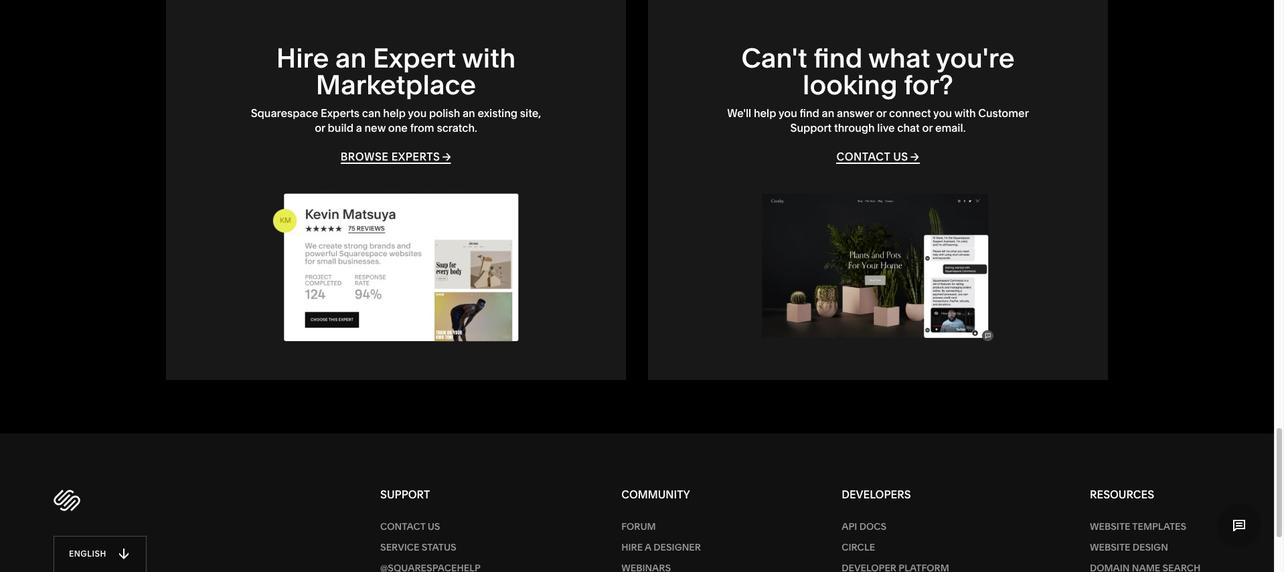 Task type: locate. For each thing, give the bounding box(es) containing it.
you
[[408, 106, 427, 120], [779, 106, 798, 120], [934, 106, 952, 120]]

0 horizontal spatial a
[[356, 121, 362, 135]]

us for contact us →
[[894, 150, 909, 163]]

contact
[[837, 150, 891, 163], [380, 521, 426, 533]]

1 horizontal spatial a
[[645, 542, 652, 554]]

0 vertical spatial with
[[462, 41, 516, 74]]

help
[[383, 106, 406, 120], [754, 106, 777, 120]]

us inside "link"
[[428, 521, 440, 533]]

1 horizontal spatial you
[[779, 106, 798, 120]]

docs
[[860, 521, 887, 533]]

0 vertical spatial contact
[[837, 150, 891, 163]]

0 horizontal spatial you
[[408, 106, 427, 120]]

you up from
[[408, 106, 427, 120]]

1 horizontal spatial hire
[[622, 542, 643, 554]]

with up existing
[[462, 41, 516, 74]]

hire a designer link
[[622, 538, 701, 558]]

0 vertical spatial website
[[1090, 521, 1131, 533]]

you up email.
[[934, 106, 952, 120]]

through
[[834, 121, 875, 135]]

experts down from
[[392, 150, 440, 163]]

contact us
[[380, 521, 440, 533]]

connect
[[889, 106, 931, 120]]

1 vertical spatial hire
[[622, 542, 643, 554]]

0 horizontal spatial an
[[335, 41, 367, 74]]

existing
[[478, 106, 518, 120]]

service status link
[[380, 538, 481, 558]]

english link
[[54, 536, 380, 573]]

2 help from the left
[[754, 106, 777, 120]]

2 horizontal spatial an
[[822, 106, 835, 120]]

find up "support"
[[800, 106, 820, 120]]

site,
[[520, 106, 541, 120]]

→ down scratch.
[[442, 150, 452, 163]]

forum
[[622, 521, 656, 533]]

one
[[388, 121, 408, 135]]

or up the live
[[876, 106, 887, 120]]

api
[[842, 521, 858, 533]]

1 vertical spatial website
[[1090, 542, 1131, 554]]

experts up build
[[321, 106, 360, 120]]

an
[[335, 41, 367, 74], [463, 106, 475, 120], [822, 106, 835, 120]]

help right we'll
[[754, 106, 777, 120]]

help inside can't find what you're looking for? we'll help you find an answer or connect you with customer support through live chat or email.
[[754, 106, 777, 120]]

help inside hire an expert with marketplace squarespace experts can help you polish an existing site, or build a new one from scratch.
[[383, 106, 406, 120]]

1 horizontal spatial contact
[[837, 150, 891, 163]]

a left new
[[356, 121, 362, 135]]

1 you from the left
[[408, 106, 427, 120]]

can't find what you're looking for? we'll help you find an answer or connect you with customer support through live chat or email.
[[727, 41, 1029, 135]]

contact down through on the right of the page
[[837, 150, 891, 163]]

1 help from the left
[[383, 106, 406, 120]]

website
[[1090, 521, 1131, 533], [1090, 542, 1131, 554]]

squarespace
[[251, 106, 318, 120]]

help up one
[[383, 106, 406, 120]]

or right "chat"
[[923, 121, 933, 135]]

forum link
[[622, 517, 701, 538]]

or inside hire an expert with marketplace squarespace experts can help you polish an existing site, or build a new one from scratch.
[[315, 121, 325, 135]]

website design
[[1090, 542, 1169, 554]]

2 website from the top
[[1090, 542, 1131, 554]]

0 horizontal spatial help
[[383, 106, 406, 120]]

1 horizontal spatial →
[[911, 150, 920, 163]]

find
[[814, 41, 863, 74], [800, 106, 820, 120]]

with up email.
[[955, 106, 976, 120]]

0 vertical spatial a
[[356, 121, 362, 135]]

1 horizontal spatial help
[[754, 106, 777, 120]]

2 horizontal spatial you
[[934, 106, 952, 120]]

website up the 'website design'
[[1090, 521, 1131, 533]]

an up "support"
[[822, 106, 835, 120]]

hire
[[276, 41, 329, 74], [622, 542, 643, 554]]

an up can on the top left
[[335, 41, 367, 74]]

0 horizontal spatial or
[[315, 121, 325, 135]]

→
[[442, 150, 452, 163], [911, 150, 920, 163]]

1 horizontal spatial with
[[955, 106, 976, 120]]

website down website templates
[[1090, 542, 1131, 554]]

contact inside "link"
[[380, 521, 426, 533]]

hire inside hire an expert with marketplace squarespace experts can help you polish an existing site, or build a new one from scratch.
[[276, 41, 329, 74]]

0 vertical spatial find
[[814, 41, 863, 74]]

find up answer at top right
[[814, 41, 863, 74]]

1 website from the top
[[1090, 521, 1131, 533]]

designer
[[654, 542, 701, 554]]

1 horizontal spatial or
[[876, 106, 887, 120]]

a down forum
[[645, 542, 652, 554]]

0 vertical spatial us
[[894, 150, 909, 163]]

or
[[876, 106, 887, 120], [315, 121, 325, 135], [923, 121, 933, 135]]

1 → from the left
[[442, 150, 452, 163]]

a
[[356, 121, 362, 135], [645, 542, 652, 554]]

what
[[869, 41, 931, 74]]

1 vertical spatial find
[[800, 106, 820, 120]]

2 → from the left
[[911, 150, 920, 163]]

website inside 'link'
[[1090, 542, 1131, 554]]

support
[[791, 121, 832, 135]]

1 vertical spatial with
[[955, 106, 976, 120]]

0 horizontal spatial us
[[428, 521, 440, 533]]

experts
[[321, 106, 360, 120], [392, 150, 440, 163]]

with inside can't find what you're looking for? we'll help you find an answer or connect you with customer support through live chat or email.
[[955, 106, 976, 120]]

an inside can't find what you're looking for? we'll help you find an answer or connect you with customer support through live chat or email.
[[822, 106, 835, 120]]

0 horizontal spatial with
[[462, 41, 516, 74]]

website templates
[[1090, 521, 1187, 533]]

or left build
[[315, 121, 325, 135]]

1 horizontal spatial experts
[[392, 150, 440, 163]]

hire a designer
[[622, 542, 701, 554]]

expert
[[373, 41, 456, 74]]

2 you from the left
[[779, 106, 798, 120]]

0 horizontal spatial contact
[[380, 521, 426, 533]]

0 horizontal spatial experts
[[321, 106, 360, 120]]

0 horizontal spatial →
[[442, 150, 452, 163]]

english button
[[54, 536, 147, 573]]

build
[[328, 121, 354, 135]]

hire inside hire a designer link
[[622, 542, 643, 554]]

us up service status link
[[428, 521, 440, 533]]

we'll
[[727, 106, 752, 120]]

1 vertical spatial contact
[[380, 521, 426, 533]]

community
[[622, 488, 690, 502]]

1 vertical spatial us
[[428, 521, 440, 533]]

you up "support"
[[779, 106, 798, 120]]

a inside hire an expert with marketplace squarespace experts can help you polish an existing site, or build a new one from scratch.
[[356, 121, 362, 135]]

english
[[69, 550, 106, 560]]

0 vertical spatial hire
[[276, 41, 329, 74]]

a squarespace website with the squarespace customer service chatbot open on the screen image
[[727, 185, 1030, 350]]

hire down forum
[[622, 542, 643, 554]]

0 horizontal spatial hire
[[276, 41, 329, 74]]

marketplace
[[316, 68, 476, 101]]

website for website design
[[1090, 542, 1131, 554]]

service status
[[380, 542, 457, 554]]

1 vertical spatial a
[[645, 542, 652, 554]]

with
[[462, 41, 516, 74], [955, 106, 976, 120]]

service
[[380, 542, 420, 554]]

contact up service
[[380, 521, 426, 533]]

→ down "chat"
[[911, 150, 920, 163]]

can
[[362, 106, 381, 120]]

1 vertical spatial experts
[[392, 150, 440, 163]]

us
[[894, 150, 909, 163], [428, 521, 440, 533]]

1 horizontal spatial us
[[894, 150, 909, 163]]

an up scratch.
[[463, 106, 475, 120]]

api docs
[[842, 521, 887, 533]]

us down "chat"
[[894, 150, 909, 163]]

0 vertical spatial experts
[[321, 106, 360, 120]]

hire for a
[[622, 542, 643, 554]]

hire up squarespace
[[276, 41, 329, 74]]

support
[[380, 488, 430, 502]]



Task type: describe. For each thing, give the bounding box(es) containing it.
developers
[[842, 488, 911, 502]]

website design link
[[1090, 538, 1221, 558]]

status
[[422, 542, 457, 554]]

from
[[410, 121, 434, 135]]

design
[[1133, 542, 1169, 554]]

contact for contact us
[[380, 521, 426, 533]]

an example of a squarespace expert's bio image
[[244, 185, 548, 350]]

circle
[[842, 542, 875, 554]]

live
[[878, 121, 895, 135]]

contact us →
[[837, 150, 920, 163]]

can't
[[742, 41, 808, 74]]

1 horizontal spatial an
[[463, 106, 475, 120]]

hire an expert with marketplace squarespace experts can help you polish an existing site, or build a new one from scratch.
[[251, 41, 541, 135]]

chat
[[898, 121, 920, 135]]

contact us link
[[380, 517, 481, 538]]

templates
[[1133, 521, 1187, 533]]

api docs link
[[842, 517, 950, 538]]

us for contact us
[[428, 521, 440, 533]]

→ for marketplace
[[442, 150, 452, 163]]

3 you from the left
[[934, 106, 952, 120]]

website templates link
[[1090, 517, 1221, 538]]

browse experts →
[[341, 150, 452, 163]]

you inside hire an expert with marketplace squarespace experts can help you polish an existing site, or build a new one from scratch.
[[408, 106, 427, 120]]

hire for an
[[276, 41, 329, 74]]

scratch.
[[437, 121, 477, 135]]

you're
[[936, 41, 1015, 74]]

website for website templates
[[1090, 521, 1131, 533]]

experts inside hire an expert with marketplace squarespace experts can help you polish an existing site, or build a new one from scratch.
[[321, 106, 360, 120]]

→ for looking
[[911, 150, 920, 163]]

email.
[[936, 121, 966, 135]]

with inside hire an expert with marketplace squarespace experts can help you polish an existing site, or build a new one from scratch.
[[462, 41, 516, 74]]

browse
[[341, 150, 389, 163]]

new
[[365, 121, 386, 135]]

looking
[[803, 68, 898, 101]]

answer
[[837, 106, 874, 120]]

resources
[[1090, 488, 1155, 502]]

contact for contact us →
[[837, 150, 891, 163]]

for?
[[904, 68, 954, 101]]

2 horizontal spatial or
[[923, 121, 933, 135]]

customer
[[979, 106, 1029, 120]]

circle link
[[842, 538, 950, 558]]

polish
[[429, 106, 460, 120]]



Task type: vqa. For each thing, say whether or not it's contained in the screenshot.
Contact Us's Us
yes



